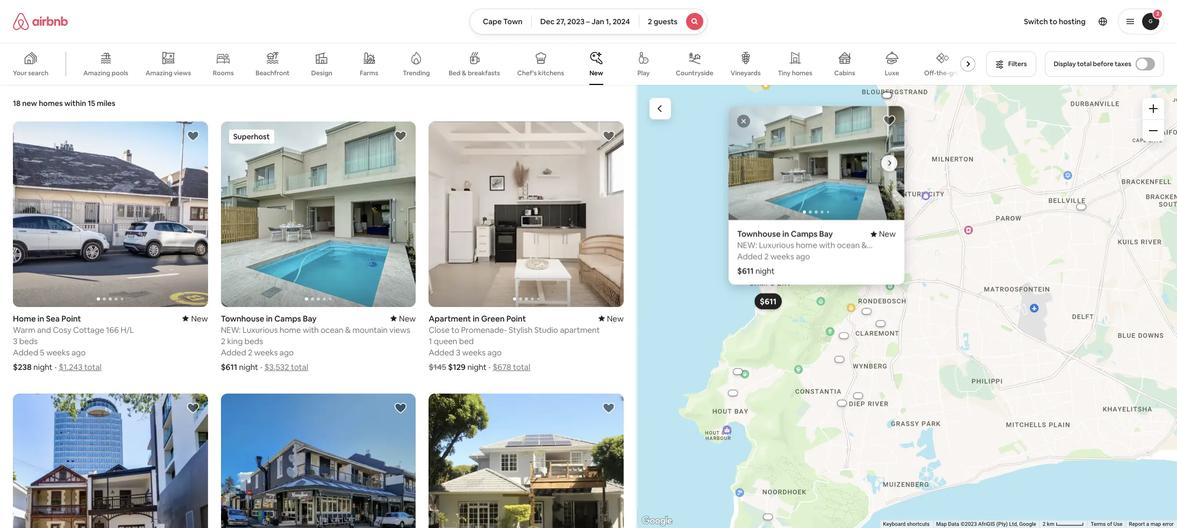 Task type: vqa. For each thing, say whether or not it's contained in the screenshot.
Export
no



Task type: describe. For each thing, give the bounding box(es) containing it.
promenade-
[[461, 325, 507, 335]]

off-
[[925, 69, 937, 77]]

countryside
[[676, 69, 714, 77]]

warm
[[13, 325, 35, 335]]

add to wishlist: home in sea point image
[[186, 130, 199, 143]]

bay for townhouse in camps bay
[[819, 229, 833, 239]]

add to wishlist: guesthouse in green point image
[[186, 402, 199, 414]]

2 button
[[1118, 9, 1165, 34]]

apartment
[[429, 313, 471, 324]]

town
[[504, 17, 523, 26]]

in for townhouse in camps bay new: luxurious home with ocean & mountain views 2 king beds added 2 weeks ago $611 night · $3,532 total
[[266, 313, 273, 324]]

terms of use
[[1091, 521, 1123, 527]]

terms
[[1091, 521, 1106, 527]]

new place to stay image
[[391, 313, 416, 324]]

play
[[638, 69, 650, 77]]

1
[[429, 336, 432, 346]]

hosting
[[1059, 17, 1086, 26]]

3 inside home in sea point warm and cosy cottage 166 h/l 3 beds added 5 weeks ago $238 night · $1,243 total
[[13, 336, 17, 346]]

green
[[481, 313, 505, 324]]

camps for townhouse in camps bay new: luxurious home with ocean & mountain views 2 king beds added 2 weeks ago $611 night · $3,532 total
[[274, 313, 301, 324]]

to inside profile element
[[1050, 17, 1058, 26]]

in for apartment in green point close to promenade- stylish studio apartment 1 queen bed added 3 weeks ago $145 $129 night · $678 total
[[473, 313, 480, 324]]

beachfront
[[256, 69, 290, 77]]

total inside home in sea point warm and cosy cottage 166 h/l 3 beds added 5 weeks ago $238 night · $1,243 total
[[84, 362, 102, 372]]

zoom out image
[[1150, 126, 1158, 135]]

before
[[1093, 60, 1114, 68]]

–
[[586, 17, 590, 26]]

jan
[[592, 17, 604, 26]]

dec
[[540, 17, 555, 26]]

total inside apartment in green point close to promenade- stylish studio apartment 1 queen bed added 3 weeks ago $145 $129 night · $678 total
[[513, 362, 531, 372]]

weeks inside apartment in green point close to promenade- stylish studio apartment 1 queen bed added 3 weeks ago $145 $129 night · $678 total
[[462, 347, 486, 357]]

switch
[[1024, 17, 1048, 26]]

townhouse for townhouse in camps bay new: luxurious home with ocean & mountain views 2 king beds added 2 weeks ago $611 night · $3,532 total
[[221, 313, 264, 324]]

keyboard shortcuts button
[[883, 521, 930, 528]]

added inside home in sea point warm and cosy cottage 166 h/l 3 beds added 5 weeks ago $238 night · $1,243 total
[[13, 347, 38, 357]]

trending
[[403, 69, 430, 77]]

· inside apartment in green point close to promenade- stylish studio apartment 1 queen bed added 3 weeks ago $145 $129 night · $678 total
[[489, 362, 491, 372]]

ago inside apartment in green point close to promenade- stylish studio apartment 1 queen bed added 3 weeks ago $145 $129 night · $678 total
[[488, 347, 502, 357]]

$129 inside button
[[783, 218, 800, 228]]

night inside 'townhouse in camps bay new: luxurious home with ocean & mountain views 2 king beds added 2 weeks ago $611 night · $3,532 total'
[[239, 362, 258, 372]]

amazing views
[[146, 69, 191, 77]]

a
[[1147, 521, 1150, 527]]

2 inside '2 guests' button
[[648, 17, 652, 26]]

$3,532 total button
[[264, 362, 308, 372]]

weeks inside 'townhouse in camps bay new: luxurious home with ocean & mountain views 2 king beds added 2 weeks ago $611 night · $3,532 total'
[[254, 347, 278, 357]]

group containing amazing views
[[0, 43, 980, 85]]

apartment in green point close to promenade- stylish studio apartment 1 queen bed added 3 weeks ago $145 $129 night · $678 total
[[429, 313, 600, 372]]

new inside group
[[590, 69, 603, 77]]

home
[[13, 313, 36, 324]]

$611 inside button
[[760, 296, 777, 307]]

bed & breakfasts
[[449, 69, 500, 77]]

3 inside apartment in green point close to promenade- stylish studio apartment 1 queen bed added 3 weeks ago $145 $129 night · $678 total
[[456, 347, 461, 357]]

map
[[937, 521, 947, 527]]

cabins
[[835, 69, 855, 77]]

beds inside home in sea point warm and cosy cottage 166 h/l 3 beds added 5 weeks ago $238 night · $1,243 total
[[19, 336, 38, 346]]

bed
[[449, 69, 461, 77]]

night inside home in sea point warm and cosy cottage 166 h/l 3 beds added 5 weeks ago $238 night · $1,243 total
[[33, 362, 53, 372]]

display total before taxes button
[[1045, 51, 1165, 77]]

new inside google map
showing 18 stays. region
[[879, 229, 896, 239]]

new place to stay image for apartment in green point close to promenade- stylish studio apartment 1 queen bed added 3 weeks ago $145 $129 night · $678 total
[[599, 313, 624, 324]]

views inside group
[[174, 69, 191, 77]]

km
[[1047, 521, 1055, 527]]

2023
[[567, 17, 585, 26]]

18 new homes within 15 miles
[[13, 98, 115, 108]]

added inside the added 2 weeks ago $611 night
[[737, 251, 763, 262]]

cape
[[483, 17, 502, 26]]

$3,532
[[264, 362, 289, 372]]

cottage
[[73, 325, 104, 335]]

add to wishlist: townhouse in camps bay image
[[394, 130, 407, 143]]

added inside 'townhouse in camps bay new: luxurious home with ocean & mountain views 2 king beds added 2 weeks ago $611 night · $3,532 total'
[[221, 347, 246, 357]]

group inside google map
showing 18 stays. region
[[729, 106, 905, 220]]

farms
[[360, 69, 378, 77]]

18
[[13, 98, 21, 108]]

2 guests
[[648, 17, 678, 26]]

dec 27, 2023 – jan 1, 2024
[[540, 17, 630, 26]]

king
[[227, 336, 243, 346]]

of
[[1108, 521, 1113, 527]]

chef's
[[518, 69, 537, 77]]

amazing for amazing pools
[[83, 69, 110, 77]]

queen
[[434, 336, 457, 346]]

tiny
[[778, 69, 791, 77]]

amazing for amazing views
[[146, 69, 172, 77]]

shortcuts
[[907, 521, 930, 527]]

grid
[[950, 69, 962, 77]]

new for apartment in green point close to promenade- stylish studio apartment 1 queen bed added 3 weeks ago $145 $129 night · $678 total
[[607, 313, 624, 324]]

add to wishlist: apartment in green point image
[[602, 130, 615, 143]]

townhouse in camps bay
[[737, 229, 833, 239]]

beds inside 'townhouse in camps bay new: luxurious home with ocean & mountain views 2 king beds added 2 weeks ago $611 night · $3,532 total'
[[245, 336, 263, 346]]

apartment
[[560, 325, 600, 335]]

home in sea point warm and cosy cottage 166 h/l 3 beds added 5 weeks ago $238 night · $1,243 total
[[13, 313, 134, 372]]

design
[[311, 69, 332, 77]]

tiny homes
[[778, 69, 813, 77]]

$61 button
[[777, 214, 799, 229]]

rooms
[[213, 69, 234, 77]]

terms of use link
[[1091, 521, 1123, 527]]

· inside home in sea point warm and cosy cottage 166 h/l 3 beds added 5 weeks ago $238 night · $1,243 total
[[55, 362, 57, 372]]

point for cottage
[[61, 313, 81, 324]]

$238 button
[[774, 217, 802, 232]]

h/l
[[121, 325, 134, 335]]

cape town button
[[470, 9, 532, 34]]

added inside apartment in green point close to promenade- stylish studio apartment 1 queen bed added 3 weeks ago $145 $129 night · $678 total
[[429, 347, 454, 357]]

$61
[[782, 217, 794, 226]]

zoom in image
[[1150, 104, 1158, 113]]

$129 button
[[778, 216, 804, 231]]

ago inside the added 2 weeks ago $611 night
[[796, 251, 810, 262]]

total inside 'button'
[[1078, 60, 1092, 68]]

google
[[1020, 521, 1037, 527]]

data
[[949, 521, 960, 527]]

$678 total button
[[493, 362, 531, 372]]



Task type: locate. For each thing, give the bounding box(es) containing it.
google map
showing 18 stays. region
[[637, 81, 1178, 528]]

keyboard shortcuts
[[883, 521, 930, 527]]

added down queen
[[429, 347, 454, 357]]

display
[[1054, 60, 1076, 68]]

townhouse up the added 2 weeks ago $611 night
[[737, 229, 781, 239]]

0 horizontal spatial &
[[345, 325, 351, 335]]

group
[[0, 43, 980, 85], [729, 106, 905, 220], [13, 122, 208, 307], [221, 122, 416, 307], [429, 122, 624, 307], [13, 394, 208, 528], [221, 394, 416, 528], [429, 394, 624, 528]]

0 horizontal spatial point
[[61, 313, 81, 324]]

2 km
[[1043, 521, 1056, 527]]

point
[[61, 313, 81, 324], [507, 313, 526, 324]]

0 horizontal spatial to
[[451, 325, 460, 335]]

studio
[[535, 325, 558, 335]]

0 horizontal spatial new place to stay image
[[183, 313, 208, 324]]

new place to stay image for home in sea point warm and cosy cottage 166 h/l 3 beds added 5 weeks ago $238 night · $1,243 total
[[183, 313, 208, 324]]

$129
[[783, 218, 800, 228], [448, 362, 466, 372]]

added left 5
[[13, 347, 38, 357]]

townhouse inside google map
showing 18 stays. region
[[737, 229, 781, 239]]

in for home in sea point warm and cosy cottage 166 h/l 3 beds added 5 weeks ago $238 night · $1,243 total
[[38, 313, 44, 324]]

©2023
[[961, 521, 977, 527]]

1 horizontal spatial $611
[[737, 266, 754, 276]]

1 vertical spatial &
[[345, 325, 351, 335]]

point up stylish in the bottom left of the page
[[507, 313, 526, 324]]

night left $678
[[468, 362, 487, 372]]

weeks up $3,532
[[254, 347, 278, 357]]

new place to stay image
[[870, 229, 896, 239], [183, 313, 208, 324], [599, 313, 624, 324]]

vineyards
[[731, 69, 761, 77]]

total right $1,243
[[84, 362, 102, 372]]

night up $611 button at bottom
[[755, 266, 775, 276]]

night inside apartment in green point close to promenade- stylish studio apartment 1 queen bed added 3 weeks ago $145 $129 night · $678 total
[[468, 362, 487, 372]]

1 vertical spatial $611
[[760, 296, 777, 307]]

in inside apartment in green point close to promenade- stylish studio apartment 1 queen bed added 3 weeks ago $145 $129 night · $678 total
[[473, 313, 480, 324]]

1 point from the left
[[61, 313, 81, 324]]

1 horizontal spatial beds
[[245, 336, 263, 346]]

townhouse for townhouse in camps bay
[[737, 229, 781, 239]]

beds down luxurious
[[245, 336, 263, 346]]

camps down '$61'
[[791, 229, 818, 239]]

point inside home in sea point warm and cosy cottage 166 h/l 3 beds added 5 weeks ago $238 night · $1,243 total
[[61, 313, 81, 324]]

1 horizontal spatial homes
[[792, 69, 813, 77]]

homes inside group
[[792, 69, 813, 77]]

point for stylish
[[507, 313, 526, 324]]

1 vertical spatial $129
[[448, 362, 466, 372]]

27,
[[556, 17, 566, 26]]

views left rooms on the top
[[174, 69, 191, 77]]

$611 inside the added 2 weeks ago $611 night
[[737, 266, 754, 276]]

0 vertical spatial bay
[[819, 229, 833, 239]]

views down new place to stay icon
[[390, 325, 410, 335]]

· left $678
[[489, 362, 491, 372]]

ago down townhouse in camps bay
[[796, 251, 810, 262]]

0 vertical spatial $129
[[783, 218, 800, 228]]

in up and
[[38, 313, 44, 324]]

0 horizontal spatial beds
[[19, 336, 38, 346]]

beds down warm
[[19, 336, 38, 346]]

166
[[106, 325, 119, 335]]

0 vertical spatial camps
[[791, 229, 818, 239]]

in inside 'townhouse in camps bay new: luxurious home with ocean & mountain views 2 king beds added 2 weeks ago $611 night · $3,532 total'
[[266, 313, 273, 324]]

camps inside 'townhouse in camps bay new: luxurious home with ocean & mountain views 2 king beds added 2 weeks ago $611 night · $3,532 total'
[[274, 313, 301, 324]]

0 vertical spatial $611
[[737, 266, 754, 276]]

views inside 'townhouse in camps bay new: luxurious home with ocean & mountain views 2 king beds added 2 weeks ago $611 night · $3,532 total'
[[390, 325, 410, 335]]

switch to hosting
[[1024, 17, 1086, 26]]

0 horizontal spatial townhouse
[[221, 313, 264, 324]]

add to wishlist: home in claremont image
[[602, 402, 615, 414]]

weeks down bed
[[462, 347, 486, 357]]

1 vertical spatial views
[[390, 325, 410, 335]]

amazing right the pools
[[146, 69, 172, 77]]

the-
[[937, 69, 950, 77]]

5
[[40, 347, 44, 357]]

1 vertical spatial $238
[[13, 362, 32, 372]]

0 vertical spatial to
[[1050, 17, 1058, 26]]

sea
[[46, 313, 60, 324]]

0 vertical spatial &
[[462, 69, 467, 77]]

in inside home in sea point warm and cosy cottage 166 h/l 3 beds added 5 weeks ago $238 night · $1,243 total
[[38, 313, 44, 324]]

new for townhouse in camps bay new: luxurious home with ocean & mountain views 2 king beds added 2 weeks ago $611 night · $3,532 total
[[399, 313, 416, 324]]

3 · from the left
[[489, 362, 491, 372]]

cape town
[[483, 17, 523, 26]]

in inside region
[[782, 229, 789, 239]]

use
[[1114, 521, 1123, 527]]

night down 5
[[33, 362, 53, 372]]

your search
[[13, 69, 48, 77]]

&
[[462, 69, 467, 77], [345, 325, 351, 335]]

new
[[22, 98, 37, 108]]

weeks right 5
[[46, 347, 70, 357]]

luxe
[[885, 69, 899, 77]]

ago inside home in sea point warm and cosy cottage 166 h/l 3 beds added 5 weeks ago $238 night · $1,243 total
[[72, 347, 86, 357]]

1 horizontal spatial bay
[[819, 229, 833, 239]]

bay inside 'townhouse in camps bay new: luxurious home with ocean & mountain views 2 king beds added 2 weeks ago $611 night · $3,532 total'
[[303, 313, 317, 324]]

3 down warm
[[13, 336, 17, 346]]

2 horizontal spatial ·
[[489, 362, 491, 372]]

filters button
[[987, 51, 1036, 77]]

night left $3,532
[[239, 362, 258, 372]]

$129 up townhouse in camps bay
[[783, 218, 800, 228]]

chef's kitchens
[[518, 69, 564, 77]]

added down king
[[221, 347, 246, 357]]

total right $678
[[513, 362, 531, 372]]

views
[[174, 69, 191, 77], [390, 325, 410, 335]]

beds
[[19, 336, 38, 346], [245, 336, 263, 346]]

1 horizontal spatial camps
[[791, 229, 818, 239]]

1 vertical spatial to
[[451, 325, 460, 335]]

close
[[429, 325, 450, 335]]

· inside 'townhouse in camps bay new: luxurious home with ocean & mountain views 2 king beds added 2 weeks ago $611 night · $3,532 total'
[[260, 362, 262, 372]]

added down townhouse in camps bay
[[737, 251, 763, 262]]

display total before taxes
[[1054, 60, 1132, 68]]

added
[[737, 251, 763, 262], [13, 347, 38, 357], [221, 347, 246, 357], [429, 347, 454, 357]]

$611 inside 'townhouse in camps bay new: luxurious home with ocean & mountain views 2 king beds added 2 weeks ago $611 night · $3,532 total'
[[221, 362, 237, 372]]

bay up with
[[303, 313, 317, 324]]

add to wishlist: apartment in observatory image
[[394, 402, 407, 414]]

2 vertical spatial $611
[[221, 362, 237, 372]]

3
[[13, 336, 17, 346], [456, 347, 461, 357]]

camps
[[791, 229, 818, 239], [274, 313, 301, 324]]

point inside apartment in green point close to promenade- stylish studio apartment 1 queen bed added 3 weeks ago $145 $129 night · $678 total
[[507, 313, 526, 324]]

$129 inside apartment in green point close to promenade- stylish studio apartment 1 queen bed added 3 weeks ago $145 $129 night · $678 total
[[448, 362, 466, 372]]

in up luxurious
[[266, 313, 273, 324]]

weeks inside home in sea point warm and cosy cottage 166 h/l 3 beds added 5 weeks ago $238 night · $1,243 total
[[46, 347, 70, 357]]

& right bed
[[462, 69, 467, 77]]

off-the-grid
[[925, 69, 962, 77]]

· left $3,532
[[260, 362, 262, 372]]

afrigis
[[979, 521, 995, 527]]

0 horizontal spatial amazing
[[83, 69, 110, 77]]

None search field
[[470, 9, 708, 34]]

to right switch at the top right of page
[[1050, 17, 1058, 26]]

3 down bed
[[456, 347, 461, 357]]

1 vertical spatial homes
[[39, 98, 63, 108]]

to
[[1050, 17, 1058, 26], [451, 325, 460, 335]]

2 km button
[[1040, 521, 1088, 528]]

& inside 'townhouse in camps bay new: luxurious home with ocean & mountain views 2 king beds added 2 weeks ago $611 night · $3,532 total'
[[345, 325, 351, 335]]

weeks down townhouse in camps bay
[[771, 251, 794, 262]]

0 horizontal spatial homes
[[39, 98, 63, 108]]

1 vertical spatial 3
[[456, 347, 461, 357]]

camps inside google map
showing 18 stays. region
[[791, 229, 818, 239]]

0 horizontal spatial 3
[[13, 336, 17, 346]]

home
[[280, 325, 301, 335]]

total inside 'townhouse in camps bay new: luxurious home with ocean & mountain views 2 king beds added 2 weeks ago $611 night · $3,532 total'
[[291, 362, 308, 372]]

cosy
[[53, 325, 71, 335]]

bay
[[819, 229, 833, 239], [303, 313, 317, 324]]

1 horizontal spatial ·
[[260, 362, 262, 372]]

1 horizontal spatial $238
[[779, 220, 797, 229]]

point up cosy
[[61, 313, 81, 324]]

$611
[[737, 266, 754, 276], [760, 296, 777, 307], [221, 362, 237, 372]]

1 horizontal spatial 3
[[456, 347, 461, 357]]

breakfasts
[[468, 69, 500, 77]]

0 horizontal spatial $238
[[13, 362, 32, 372]]

2 inside the added 2 weeks ago $611 night
[[764, 251, 769, 262]]

0 vertical spatial 3
[[13, 336, 17, 346]]

guests
[[654, 17, 678, 26]]

new:
[[221, 325, 241, 335]]

mountain
[[353, 325, 388, 335]]

· left $1,243
[[55, 362, 57, 372]]

townhouse up new:
[[221, 313, 264, 324]]

1 horizontal spatial views
[[390, 325, 410, 335]]

townhouse
[[737, 229, 781, 239], [221, 313, 264, 324]]

ago up $3,532 total button
[[280, 347, 294, 357]]

1 beds from the left
[[19, 336, 38, 346]]

2 horizontal spatial $611
[[760, 296, 777, 307]]

camps for townhouse in camps bay
[[791, 229, 818, 239]]

2 inside the 2 dropdown button
[[1157, 10, 1160, 17]]

error
[[1163, 521, 1174, 527]]

0 horizontal spatial bay
[[303, 313, 317, 324]]

homes right "tiny"
[[792, 69, 813, 77]]

0 vertical spatial townhouse
[[737, 229, 781, 239]]

0 vertical spatial views
[[174, 69, 191, 77]]

1 horizontal spatial $129
[[783, 218, 800, 228]]

add to wishlist image
[[883, 114, 896, 127]]

2 point from the left
[[507, 313, 526, 324]]

ago up $1,243 total button
[[72, 347, 86, 357]]

and
[[37, 325, 51, 335]]

profile element
[[721, 0, 1165, 43]]

report
[[1129, 521, 1145, 527]]

$1,243 total button
[[59, 362, 102, 372]]

2024
[[613, 17, 630, 26]]

amazing pools
[[83, 69, 128, 77]]

0 horizontal spatial ·
[[55, 362, 57, 372]]

2 beds from the left
[[245, 336, 263, 346]]

map
[[1151, 521, 1162, 527]]

1 vertical spatial townhouse
[[221, 313, 264, 324]]

total left before
[[1078, 60, 1092, 68]]

night
[[755, 266, 775, 276], [33, 362, 53, 372], [239, 362, 258, 372], [468, 362, 487, 372]]

camps up home on the bottom of page
[[274, 313, 301, 324]]

keyboard
[[883, 521, 906, 527]]

2 horizontal spatial new place to stay image
[[870, 229, 896, 239]]

0 horizontal spatial $611
[[221, 362, 237, 372]]

close image
[[740, 118, 747, 124]]

in down '$61'
[[782, 229, 789, 239]]

amazing left the pools
[[83, 69, 110, 77]]

2 inside 2 km button
[[1043, 521, 1046, 527]]

google image
[[640, 514, 675, 528]]

$238 inside $238 button
[[779, 220, 797, 229]]

ocean
[[321, 325, 344, 335]]

report a map error link
[[1129, 521, 1174, 527]]

0 horizontal spatial $129
[[448, 362, 466, 372]]

·
[[55, 362, 57, 372], [260, 362, 262, 372], [489, 362, 491, 372]]

1 horizontal spatial townhouse
[[737, 229, 781, 239]]

1 horizontal spatial amazing
[[146, 69, 172, 77]]

stylish
[[509, 325, 533, 335]]

bay right the $129 button
[[819, 229, 833, 239]]

search
[[28, 69, 48, 77]]

weeks
[[771, 251, 794, 262], [46, 347, 70, 357], [254, 347, 278, 357], [462, 347, 486, 357]]

ago
[[796, 251, 810, 262], [72, 347, 86, 357], [280, 347, 294, 357], [488, 347, 502, 357]]

& inside group
[[462, 69, 467, 77]]

to inside apartment in green point close to promenade- stylish studio apartment 1 queen bed added 3 weeks ago $145 $129 night · $678 total
[[451, 325, 460, 335]]

ago up $678
[[488, 347, 502, 357]]

$145
[[429, 362, 446, 372]]

1 vertical spatial camps
[[274, 313, 301, 324]]

1 vertical spatial bay
[[303, 313, 317, 324]]

1 horizontal spatial &
[[462, 69, 467, 77]]

bay for townhouse in camps bay new: luxurious home with ocean & mountain views 2 king beds added 2 weeks ago $611 night · $3,532 total
[[303, 313, 317, 324]]

your
[[13, 69, 27, 77]]

2 · from the left
[[260, 362, 262, 372]]

0 horizontal spatial views
[[174, 69, 191, 77]]

1 horizontal spatial to
[[1050, 17, 1058, 26]]

1 horizontal spatial point
[[507, 313, 526, 324]]

$678
[[493, 362, 511, 372]]

filters
[[1009, 60, 1027, 68]]

1 · from the left
[[55, 362, 57, 372]]

report a map error
[[1129, 521, 1174, 527]]

& right 'ocean'
[[345, 325, 351, 335]]

in for townhouse in camps bay
[[782, 229, 789, 239]]

townhouse inside 'townhouse in camps bay new: luxurious home with ocean & mountain views 2 king beds added 2 weeks ago $611 night · $3,532 total'
[[221, 313, 264, 324]]

0 vertical spatial $238
[[779, 220, 797, 229]]

taxes
[[1115, 60, 1132, 68]]

bed
[[459, 336, 474, 346]]

0 vertical spatial homes
[[792, 69, 813, 77]]

total right $3,532
[[291, 362, 308, 372]]

in up promenade-
[[473, 313, 480, 324]]

with
[[303, 325, 319, 335]]

weeks inside the added 2 weeks ago $611 night
[[771, 251, 794, 262]]

$129 right $145
[[448, 362, 466, 372]]

to down apartment
[[451, 325, 460, 335]]

$238 inside home in sea point warm and cosy cottage 166 h/l 3 beds added 5 weeks ago $238 night · $1,243 total
[[13, 362, 32, 372]]

$611 button
[[755, 293, 782, 310]]

0 horizontal spatial camps
[[274, 313, 301, 324]]

homes right new
[[39, 98, 63, 108]]

within 15 miles
[[64, 98, 115, 108]]

bay inside google map
showing 18 stays. region
[[819, 229, 833, 239]]

night inside the added 2 weeks ago $611 night
[[755, 266, 775, 276]]

ago inside 'townhouse in camps bay new: luxurious home with ocean & mountain views 2 king beds added 2 weeks ago $611 night · $3,532 total'
[[280, 347, 294, 357]]

1 horizontal spatial new place to stay image
[[599, 313, 624, 324]]

none search field containing cape town
[[470, 9, 708, 34]]

townhouse in camps bay new: luxurious home with ocean & mountain views 2 king beds added 2 weeks ago $611 night · $3,532 total
[[221, 313, 410, 372]]

new for home in sea point warm and cosy cottage 166 h/l 3 beds added 5 weeks ago $238 night · $1,243 total
[[191, 313, 208, 324]]



